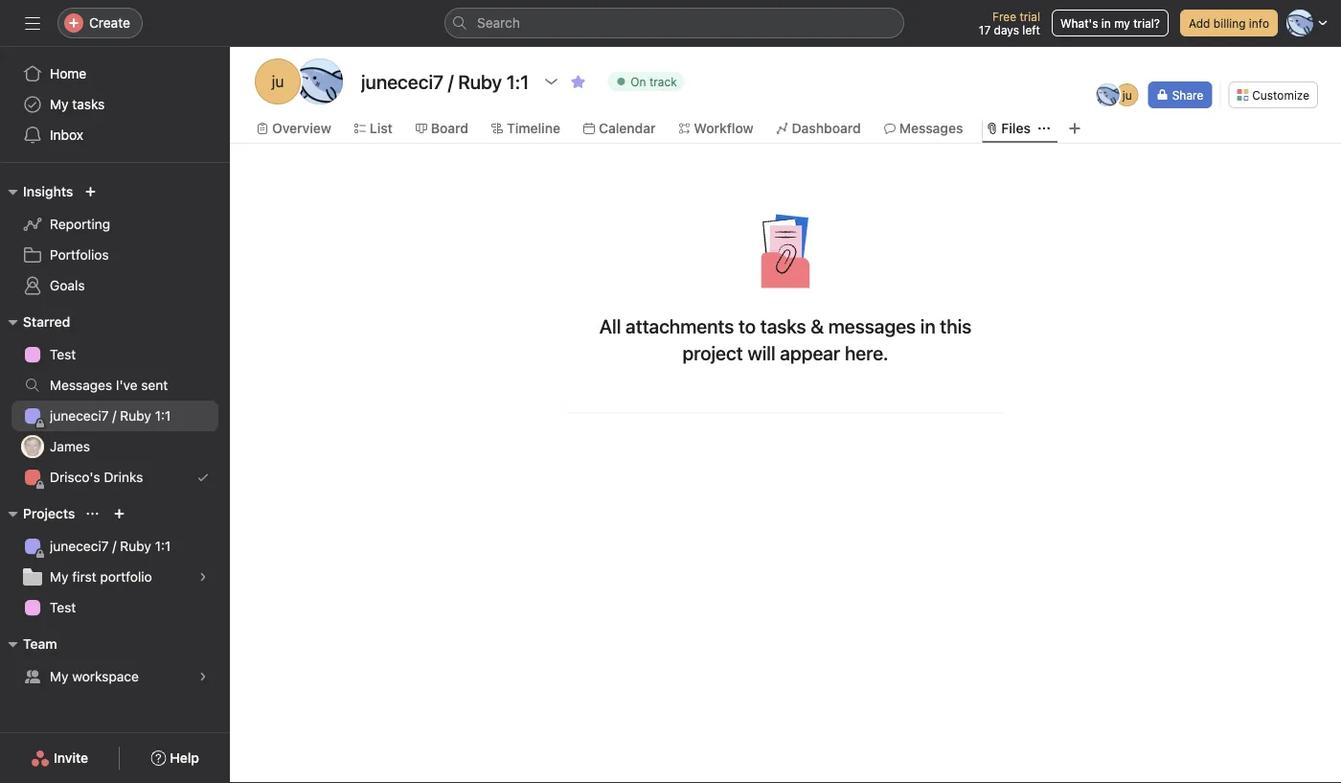 Task type: describe. For each thing, give the bounding box(es) containing it.
my for my tasks
[[50, 96, 69, 112]]

starred button
[[0, 311, 70, 334]]

calendar link
[[584, 118, 656, 139]]

1 test link from the top
[[12, 339, 219, 370]]

messages link
[[884, 118, 964, 139]]

free trial 17 days left
[[979, 10, 1041, 36]]

portfolio
[[100, 569, 152, 585]]

drisco's
[[50, 469, 100, 485]]

see details, my workspace image
[[197, 671, 209, 682]]

track
[[650, 75, 677, 88]]

starred
[[23, 314, 70, 330]]

projects button
[[0, 502, 75, 525]]

inbox link
[[12, 120, 219, 150]]

calendar
[[599, 120, 656, 136]]

/ inside projects element
[[112, 538, 116, 554]]

messages i've sent
[[50, 377, 168, 393]]

2 test link from the top
[[12, 592, 219, 623]]

all attachments to tasks & messages in this project will appear here.
[[600, 314, 972, 364]]

junececi7 for 2nd "junececi7 / ruby 1:1" link from the top of the page
[[50, 538, 109, 554]]

on track button
[[599, 68, 694, 95]]

board link
[[416, 118, 469, 139]]

free
[[993, 10, 1017, 23]]

my workspace link
[[12, 661, 219, 692]]

tab actions image
[[1039, 123, 1050, 134]]

1:1 inside projects element
[[155, 538, 171, 554]]

my for my workspace
[[50, 669, 69, 684]]

junececi7 / ruby 1:1 for first "junececi7 / ruby 1:1" link from the top
[[50, 408, 171, 424]]

appear here.
[[780, 341, 889, 364]]

tasks inside all attachments to tasks & messages in this project will appear here.
[[761, 314, 807, 337]]

to
[[739, 314, 756, 337]]

1:1 inside the starred element
[[155, 408, 171, 424]]

invite
[[54, 750, 88, 766]]

share
[[1173, 88, 1204, 102]]

trial?
[[1134, 16, 1161, 30]]

my
[[1115, 16, 1131, 30]]

portfolios
[[50, 247, 109, 263]]

billing
[[1214, 16, 1247, 30]]

my first portfolio
[[50, 569, 152, 585]]

timeline
[[507, 120, 561, 136]]

global element
[[0, 47, 230, 162]]

files link
[[987, 118, 1031, 139]]

info
[[1250, 16, 1270, 30]]

create button
[[58, 8, 143, 38]]

1 horizontal spatial ju
[[1123, 88, 1133, 102]]

list
[[370, 120, 393, 136]]

goals
[[50, 277, 85, 293]]

will
[[748, 341, 776, 364]]

my tasks link
[[12, 89, 219, 120]]

on
[[631, 75, 647, 88]]

list link
[[354, 118, 393, 139]]

show options, current sort, top image
[[87, 508, 98, 520]]

&
[[811, 314, 824, 337]]

timeline link
[[492, 118, 561, 139]]

add billing info button
[[1181, 10, 1279, 36]]

1 junececi7 / ruby 1:1 link from the top
[[12, 401, 219, 431]]

board
[[431, 120, 469, 136]]

17
[[979, 23, 991, 36]]

projects
[[23, 506, 75, 521]]

insights
[[23, 184, 73, 199]]

dashboard link
[[777, 118, 861, 139]]

in inside button
[[1102, 16, 1112, 30]]

share button
[[1149, 81, 1213, 108]]

portfolios link
[[12, 240, 219, 270]]

drisco's drinks link
[[12, 462, 219, 493]]

starred element
[[0, 305, 230, 497]]



Task type: locate. For each thing, give the bounding box(es) containing it.
1 vertical spatial 1:1
[[155, 538, 171, 554]]

0 vertical spatial /
[[112, 408, 116, 424]]

0 vertical spatial test link
[[12, 339, 219, 370]]

1 ruby from the top
[[120, 408, 151, 424]]

1 horizontal spatial tasks
[[761, 314, 807, 337]]

my left first on the bottom of page
[[50, 569, 69, 585]]

1 junececi7 from the top
[[50, 408, 109, 424]]

on track
[[631, 75, 677, 88]]

1 horizontal spatial in
[[1102, 16, 1112, 30]]

0 vertical spatial tasks
[[72, 96, 105, 112]]

0 horizontal spatial messages
[[50, 377, 112, 393]]

see details, my first portfolio image
[[197, 571, 209, 583]]

1 vertical spatial /
[[112, 538, 116, 554]]

test link down portfolio
[[12, 592, 219, 623]]

all
[[600, 314, 621, 337]]

ju
[[272, 72, 284, 91], [1123, 88, 1133, 102]]

insights button
[[0, 180, 73, 203]]

ruby inside projects element
[[120, 538, 151, 554]]

0 horizontal spatial ra
[[310, 72, 330, 91]]

show options image
[[544, 74, 559, 89]]

junececi7
[[50, 408, 109, 424], [50, 538, 109, 554]]

tasks down home
[[72, 96, 105, 112]]

0 vertical spatial junececi7 / ruby 1:1 link
[[12, 401, 219, 431]]

1 vertical spatial ruby
[[120, 538, 151, 554]]

2 junececi7 from the top
[[50, 538, 109, 554]]

in left my
[[1102, 16, 1112, 30]]

test link
[[12, 339, 219, 370], [12, 592, 219, 623]]

what's
[[1061, 16, 1099, 30]]

workflow
[[694, 120, 754, 136]]

ruby inside the starred element
[[120, 408, 151, 424]]

ju up overview link
[[272, 72, 284, 91]]

junececi7 up first on the bottom of page
[[50, 538, 109, 554]]

2 test from the top
[[50, 600, 76, 615]]

1 vertical spatial tasks
[[761, 314, 807, 337]]

in inside all attachments to tasks & messages in this project will appear here.
[[921, 314, 936, 337]]

i've
[[116, 377, 138, 393]]

my workspace
[[50, 669, 139, 684]]

0 horizontal spatial in
[[921, 314, 936, 337]]

1 horizontal spatial ra
[[1101, 88, 1116, 102]]

messages inside the starred element
[[50, 377, 112, 393]]

first
[[72, 569, 96, 585]]

messages
[[829, 314, 916, 337]]

what's in my trial? button
[[1052, 10, 1169, 36]]

junececi7 inside the starred element
[[50, 408, 109, 424]]

what's in my trial?
[[1061, 16, 1161, 30]]

1 vertical spatial test link
[[12, 592, 219, 623]]

files
[[1002, 120, 1031, 136]]

in left 'this'
[[921, 314, 936, 337]]

junececi7 up james
[[50, 408, 109, 424]]

my up inbox
[[50, 96, 69, 112]]

/ up the my first portfolio link
[[112, 538, 116, 554]]

reporting
[[50, 216, 110, 232]]

1 vertical spatial junececi7
[[50, 538, 109, 554]]

search
[[477, 15, 520, 31]]

0 horizontal spatial ju
[[272, 72, 284, 91]]

junececi7 for first "junececi7 / ruby 1:1" link from the top
[[50, 408, 109, 424]]

my inside global element
[[50, 96, 69, 112]]

my tasks
[[50, 96, 105, 112]]

0 vertical spatial junececi7
[[50, 408, 109, 424]]

ruby
[[120, 408, 151, 424], [120, 538, 151, 554]]

add
[[1190, 16, 1211, 30]]

2 my from the top
[[50, 569, 69, 585]]

sent
[[141, 377, 168, 393]]

team button
[[0, 633, 57, 656]]

home link
[[12, 58, 219, 89]]

overview
[[272, 120, 331, 136]]

project
[[683, 341, 744, 364]]

teams element
[[0, 627, 230, 696]]

my down team
[[50, 669, 69, 684]]

1 vertical spatial junececi7 / ruby 1:1 link
[[12, 531, 219, 562]]

trial
[[1020, 10, 1041, 23]]

messages left the i've
[[50, 377, 112, 393]]

2 junececi7 / ruby 1:1 link from the top
[[12, 531, 219, 562]]

test
[[50, 347, 76, 362], [50, 600, 76, 615]]

drisco's drinks
[[50, 469, 143, 485]]

ja
[[26, 440, 39, 453]]

my inside teams element
[[50, 669, 69, 684]]

junececi7 / ruby 1:1 inside projects element
[[50, 538, 171, 554]]

my inside projects element
[[50, 569, 69, 585]]

1 vertical spatial my
[[50, 569, 69, 585]]

1 1:1 from the top
[[155, 408, 171, 424]]

customize
[[1253, 88, 1310, 102]]

invite button
[[18, 741, 101, 775]]

2 vertical spatial my
[[50, 669, 69, 684]]

in
[[1102, 16, 1112, 30], [921, 314, 936, 337]]

messages
[[900, 120, 964, 136], [50, 377, 112, 393]]

ra up overview
[[310, 72, 330, 91]]

team
[[23, 636, 57, 652]]

messages for messages
[[900, 120, 964, 136]]

new project or portfolio image
[[113, 508, 125, 520]]

junececi7 / ruby 1:1 inside the starred element
[[50, 408, 171, 424]]

tasks
[[72, 96, 105, 112], [761, 314, 807, 337]]

inbox
[[50, 127, 83, 143]]

1 vertical spatial test
[[50, 600, 76, 615]]

left
[[1023, 23, 1041, 36]]

test link up messages i've sent
[[12, 339, 219, 370]]

home
[[50, 66, 87, 81]]

attachments
[[626, 314, 735, 337]]

test inside projects element
[[50, 600, 76, 615]]

tasks inside the my tasks link
[[72, 96, 105, 112]]

junececi7 inside projects element
[[50, 538, 109, 554]]

help
[[170, 750, 199, 766]]

1 test from the top
[[50, 347, 76, 362]]

messages for messages i've sent
[[50, 377, 112, 393]]

overview link
[[257, 118, 331, 139]]

search button
[[445, 8, 905, 38]]

2 ruby from the top
[[120, 538, 151, 554]]

my for my first portfolio
[[50, 569, 69, 585]]

junececi7 / ruby 1:1 link
[[12, 401, 219, 431], [12, 531, 219, 562]]

1 junececi7 / ruby 1:1 from the top
[[50, 408, 171, 424]]

/ inside the starred element
[[112, 408, 116, 424]]

0 vertical spatial test
[[50, 347, 76, 362]]

junececi7 / ruby 1:1 link down messages i've sent
[[12, 401, 219, 431]]

ju left the share button
[[1123, 88, 1133, 102]]

0 vertical spatial junececi7 / ruby 1:1
[[50, 408, 171, 424]]

None text field
[[357, 64, 534, 99]]

tasks left &
[[761, 314, 807, 337]]

add tab image
[[1068, 121, 1083, 136]]

projects element
[[0, 497, 230, 627]]

1 horizontal spatial messages
[[900, 120, 964, 136]]

1:1 up the my first portfolio link
[[155, 538, 171, 554]]

0 horizontal spatial tasks
[[72, 96, 105, 112]]

test inside the starred element
[[50, 347, 76, 362]]

create
[[89, 15, 130, 31]]

customize button
[[1229, 81, 1319, 108]]

junececi7 / ruby 1:1 link up portfolio
[[12, 531, 219, 562]]

search list box
[[445, 8, 905, 38]]

hide sidebar image
[[25, 15, 40, 31]]

drinks
[[104, 469, 143, 485]]

insights element
[[0, 174, 230, 305]]

dashboard
[[792, 120, 861, 136]]

junececi7 / ruby 1:1
[[50, 408, 171, 424], [50, 538, 171, 554]]

new image
[[85, 186, 96, 197]]

/
[[112, 408, 116, 424], [112, 538, 116, 554]]

3 my from the top
[[50, 669, 69, 684]]

this
[[941, 314, 972, 337]]

days
[[995, 23, 1020, 36]]

add billing info
[[1190, 16, 1270, 30]]

ruby up portfolio
[[120, 538, 151, 554]]

workspace
[[72, 669, 139, 684]]

james
[[50, 439, 90, 454]]

1 vertical spatial messages
[[50, 377, 112, 393]]

remove from starred image
[[571, 74, 586, 89]]

2 junececi7 / ruby 1:1 from the top
[[50, 538, 171, 554]]

1:1 down sent
[[155, 408, 171, 424]]

junececi7 / ruby 1:1 for 2nd "junececi7 / ruby 1:1" link from the top of the page
[[50, 538, 171, 554]]

reporting link
[[12, 209, 219, 240]]

ra down what's in my trial? button
[[1101, 88, 1116, 102]]

2 / from the top
[[112, 538, 116, 554]]

messages left files 'link' on the top right of the page
[[900, 120, 964, 136]]

workflow link
[[679, 118, 754, 139]]

0 vertical spatial messages
[[900, 120, 964, 136]]

0 vertical spatial in
[[1102, 16, 1112, 30]]

0 vertical spatial my
[[50, 96, 69, 112]]

my first portfolio link
[[12, 562, 219, 592]]

1 vertical spatial junececi7 / ruby 1:1
[[50, 538, 171, 554]]

1:1
[[155, 408, 171, 424], [155, 538, 171, 554]]

2 1:1 from the top
[[155, 538, 171, 554]]

help button
[[138, 741, 212, 775]]

junececi7 / ruby 1:1 up the my first portfolio link
[[50, 538, 171, 554]]

0 vertical spatial 1:1
[[155, 408, 171, 424]]

0 vertical spatial ruby
[[120, 408, 151, 424]]

1 / from the top
[[112, 408, 116, 424]]

messages i've sent link
[[12, 370, 219, 401]]

test down starred
[[50, 347, 76, 362]]

1 my from the top
[[50, 96, 69, 112]]

junececi7 / ruby 1:1 down messages i've sent
[[50, 408, 171, 424]]

/ down messages i've sent link
[[112, 408, 116, 424]]

1 vertical spatial in
[[921, 314, 936, 337]]

ra
[[310, 72, 330, 91], [1101, 88, 1116, 102]]

test down first on the bottom of page
[[50, 600, 76, 615]]

goals link
[[12, 270, 219, 301]]

ruby down the i've
[[120, 408, 151, 424]]



Task type: vqa. For each thing, say whether or not it's contained in the screenshot.
Home link
yes



